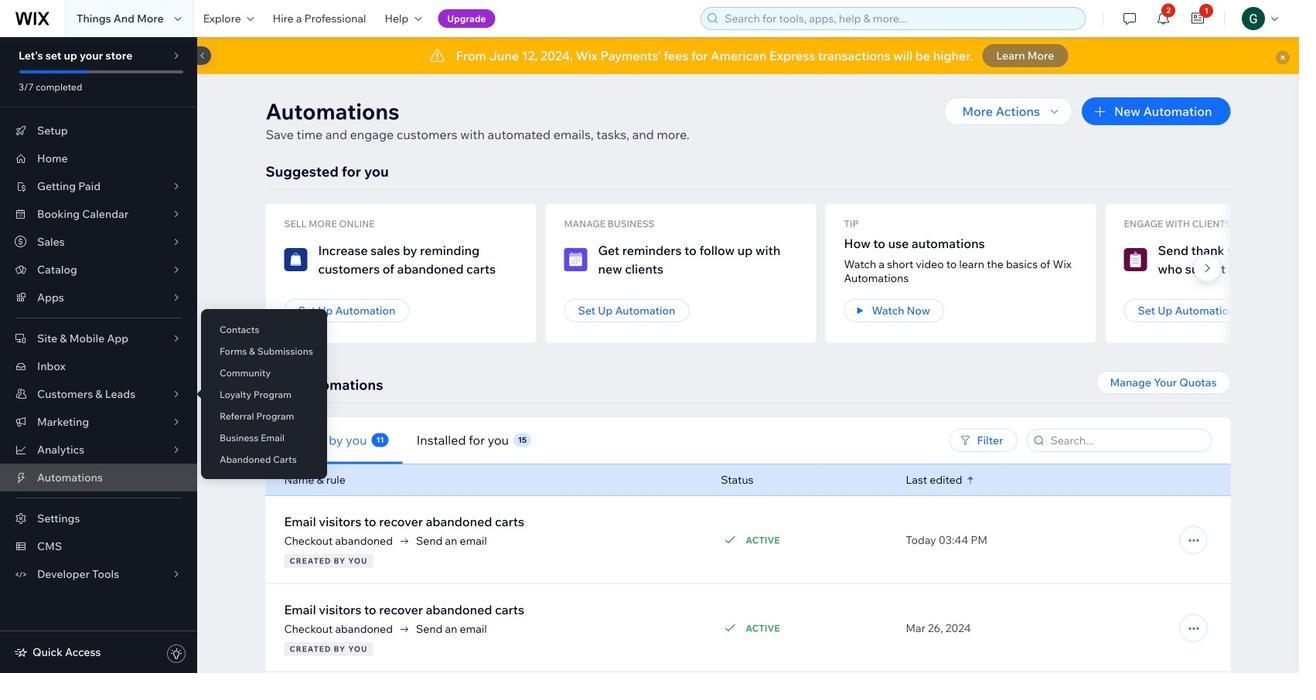 Task type: vqa. For each thing, say whether or not it's contained in the screenshot.
open
no



Task type: describe. For each thing, give the bounding box(es) containing it.
3 category image from the left
[[1124, 248, 1147, 271]]



Task type: locate. For each thing, give the bounding box(es) containing it.
list
[[266, 204, 1299, 343]]

Search... field
[[1046, 430, 1207, 452]]

sidebar element
[[0, 35, 211, 674]]

category image
[[284, 248, 307, 271], [564, 248, 587, 271], [1124, 248, 1147, 271]]

tab list
[[266, 417, 758, 464]]

Search for tools, apps, help & more... field
[[720, 8, 1081, 29]]

alert
[[197, 37, 1299, 74]]

2 horizontal spatial category image
[[1124, 248, 1147, 271]]

0 horizontal spatial category image
[[284, 248, 307, 271]]

1 category image from the left
[[284, 248, 307, 271]]

2 category image from the left
[[564, 248, 587, 271]]

1 horizontal spatial category image
[[564, 248, 587, 271]]



